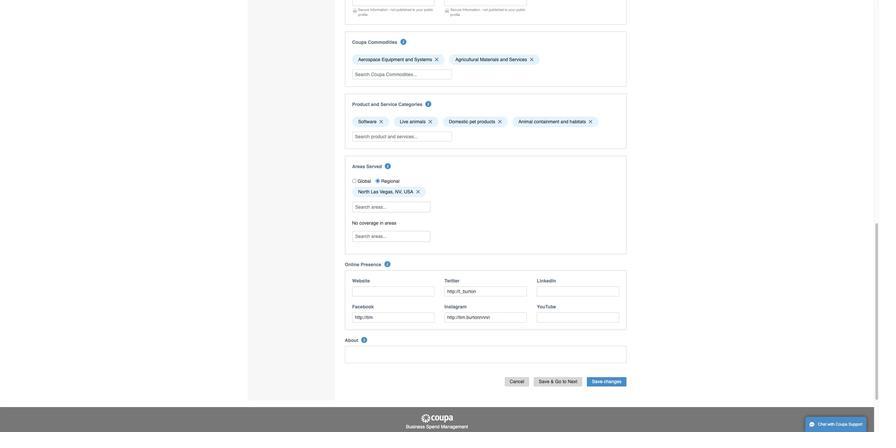 Task type: vqa. For each thing, say whether or not it's contained in the screenshot.
2nd information from left
yes



Task type: locate. For each thing, give the bounding box(es) containing it.
software option
[[352, 117, 389, 127]]

0 vertical spatial selected list box
[[350, 53, 621, 66]]

in
[[380, 220, 383, 226]]

selected list box containing software
[[350, 115, 621, 129]]

spend
[[426, 424, 440, 429]]

2 search areas... text field from the top
[[353, 231, 430, 241]]

secure information - not published to your public profile down tax id text field
[[358, 8, 433, 17]]

and left systems
[[405, 57, 413, 62]]

2 save from the left
[[592, 379, 603, 384]]

Facebook text field
[[352, 312, 434, 323]]

1 profile from the left
[[358, 13, 368, 17]]

additional information image right served
[[385, 163, 391, 169]]

DUNS text field
[[444, 0, 527, 6]]

additional information image for areas served
[[385, 163, 391, 169]]

online
[[345, 262, 359, 267]]

1 vertical spatial selected list box
[[350, 115, 621, 129]]

Twitter text field
[[444, 286, 527, 296]]

- down tax id text field
[[389, 8, 390, 12]]

1 information from the left
[[370, 8, 388, 12]]

coverage
[[359, 220, 378, 226]]

and
[[405, 57, 413, 62], [500, 57, 508, 62], [371, 102, 379, 107], [561, 119, 568, 124]]

to
[[412, 8, 415, 12], [505, 8, 508, 12], [563, 379, 566, 384]]

1 published from the left
[[396, 8, 411, 12]]

- for duns text field
[[481, 8, 482, 12]]

and left habitats
[[561, 119, 568, 124]]

live
[[400, 119, 408, 124]]

information down duns text field
[[462, 8, 480, 12]]

areas
[[352, 164, 365, 169]]

published down tax id text field
[[396, 8, 411, 12]]

1 horizontal spatial your
[[509, 8, 515, 12]]

1 vertical spatial coupa
[[836, 422, 847, 427]]

presence
[[361, 262, 381, 267]]

1 horizontal spatial save
[[592, 379, 603, 384]]

chat
[[818, 422, 826, 427]]

1 horizontal spatial public
[[516, 8, 525, 12]]

secure information - not published to your public profile for duns text field
[[450, 8, 525, 17]]

coupa right "with"
[[836, 422, 847, 427]]

search areas... text field down the areas
[[353, 231, 430, 241]]

information down tax id text field
[[370, 8, 388, 12]]

0 horizontal spatial coupa
[[352, 39, 367, 45]]

secure information - not published to your public profile down duns text field
[[450, 8, 525, 17]]

coupa
[[352, 39, 367, 45], [836, 422, 847, 427]]

to down duns text field
[[505, 8, 508, 12]]

save inside button
[[592, 379, 603, 384]]

product and service categories
[[352, 102, 422, 107]]

materials
[[480, 57, 499, 62]]

1 horizontal spatial secure information - not published to your public profile
[[450, 8, 525, 17]]

save changes
[[592, 379, 621, 384]]

published
[[396, 8, 411, 12], [489, 8, 504, 12]]

animal
[[518, 119, 533, 124]]

published for duns text field
[[489, 8, 504, 12]]

secure
[[358, 8, 369, 12], [450, 8, 461, 12]]

profile for duns text field
[[450, 13, 460, 17]]

0 horizontal spatial your
[[416, 8, 423, 12]]

1 horizontal spatial information
[[462, 8, 480, 12]]

0 horizontal spatial profile
[[358, 13, 368, 17]]

secure down duns text field
[[450, 8, 461, 12]]

cancel
[[510, 379, 524, 384]]

instagram
[[444, 304, 467, 309]]

next
[[568, 379, 577, 384]]

LinkedIn text field
[[537, 286, 619, 296]]

1 horizontal spatial published
[[489, 8, 504, 12]]

Search product and services... field
[[352, 132, 452, 142]]

to for duns text field
[[505, 8, 508, 12]]

Tax ID text field
[[352, 0, 434, 6]]

0 horizontal spatial to
[[412, 8, 415, 12]]

0 horizontal spatial not
[[391, 8, 396, 12]]

additional information image
[[400, 39, 406, 45]]

selected list box for product and service categories
[[350, 115, 621, 129]]

categories
[[398, 102, 422, 107]]

2 your from the left
[[509, 8, 515, 12]]

secure information - not published to your public profile for tax id text field
[[358, 8, 433, 17]]

additional information image for online presence
[[384, 261, 390, 267]]

published down duns text field
[[489, 8, 504, 12]]

secure information - not published to your public profile
[[358, 8, 433, 17], [450, 8, 525, 17]]

save left the "changes"
[[592, 379, 603, 384]]

2 information from the left
[[462, 8, 480, 12]]

1 not from the left
[[391, 8, 396, 12]]

None radio
[[376, 179, 380, 183]]

your down tax id text field
[[416, 8, 423, 12]]

global
[[358, 178, 371, 184]]

1 horizontal spatial -
[[481, 8, 482, 12]]

2 not from the left
[[483, 8, 488, 12]]

about
[[345, 338, 358, 343]]

0 vertical spatial coupa
[[352, 39, 367, 45]]

2 - from the left
[[481, 8, 482, 12]]

and left services
[[500, 57, 508, 62]]

no
[[352, 220, 358, 226]]

areas
[[385, 220, 396, 226]]

your for tax id text field
[[416, 8, 423, 12]]

additional information image right the presence
[[384, 261, 390, 267]]

1 selected list box from the top
[[350, 53, 621, 66]]

chat with coupa support
[[818, 422, 863, 427]]

not down tax id text field
[[391, 8, 396, 12]]

secure down tax id text field
[[358, 8, 369, 12]]

1 - from the left
[[389, 8, 390, 12]]

-
[[389, 8, 390, 12], [481, 8, 482, 12]]

save & go to next button
[[534, 377, 582, 387]]

agricultural
[[455, 57, 479, 62]]

profile down duns text field
[[450, 13, 460, 17]]

0 horizontal spatial -
[[389, 8, 390, 12]]

1 secure information - not published to your public profile from the left
[[358, 8, 433, 17]]

not
[[391, 8, 396, 12], [483, 8, 488, 12]]

1 horizontal spatial not
[[483, 8, 488, 12]]

information
[[370, 8, 388, 12], [462, 8, 480, 12]]

2 horizontal spatial to
[[563, 379, 566, 384]]

live animals option
[[394, 117, 438, 127]]

to right go
[[563, 379, 566, 384]]

0 horizontal spatial public
[[424, 8, 433, 12]]

additional information image right categories
[[426, 101, 432, 107]]

equipment
[[382, 57, 404, 62]]

save
[[539, 379, 549, 384], [592, 379, 603, 384]]

selected list box
[[350, 53, 621, 66], [350, 115, 621, 129]]

save for save changes
[[592, 379, 603, 384]]

None radio
[[352, 179, 356, 183]]

online presence
[[345, 262, 381, 267]]

2 profile from the left
[[450, 13, 460, 17]]

agricultural materials and services
[[455, 57, 527, 62]]

twitter
[[444, 278, 459, 283]]

2 secure information - not published to your public profile from the left
[[450, 8, 525, 17]]

0 horizontal spatial save
[[539, 379, 549, 384]]

profile up coupa commodities
[[358, 13, 368, 17]]

public
[[424, 8, 433, 12], [516, 8, 525, 12]]

1 secure from the left
[[358, 8, 369, 12]]

additional information image
[[426, 101, 432, 107], [385, 163, 391, 169], [384, 261, 390, 267], [361, 337, 367, 343]]

0 horizontal spatial published
[[396, 8, 411, 12]]

0 horizontal spatial information
[[370, 8, 388, 12]]

north
[[358, 189, 370, 194]]

products
[[477, 119, 495, 124]]

1 horizontal spatial to
[[505, 8, 508, 12]]

0 vertical spatial search areas... text field
[[353, 202, 430, 212]]

2 selected list box from the top
[[350, 115, 621, 129]]

search areas... text field down north las vegas, nv, usa option
[[353, 202, 430, 212]]

website
[[352, 278, 370, 283]]

aerospace equipment and systems
[[358, 57, 432, 62]]

1 horizontal spatial profile
[[450, 13, 460, 17]]

1 vertical spatial search areas... text field
[[353, 231, 430, 241]]

0 horizontal spatial secure information - not published to your public profile
[[358, 8, 433, 17]]

save inside button
[[539, 379, 549, 384]]

1 save from the left
[[539, 379, 549, 384]]

not down duns text field
[[483, 8, 488, 12]]

save left &
[[539, 379, 549, 384]]

0 horizontal spatial secure
[[358, 8, 369, 12]]

save & go to next
[[539, 379, 577, 384]]

containment
[[534, 119, 559, 124]]

1 your from the left
[[416, 8, 423, 12]]

coupa up aerospace
[[352, 39, 367, 45]]

facebook
[[352, 304, 374, 309]]

your down duns text field
[[509, 8, 515, 12]]

your
[[416, 8, 423, 12], [509, 8, 515, 12]]

product
[[352, 102, 370, 107]]

coupa inside button
[[836, 422, 847, 427]]

areas served
[[352, 164, 382, 169]]

2 secure from the left
[[450, 8, 461, 12]]

2 public from the left
[[516, 8, 525, 12]]

habitats
[[570, 119, 586, 124]]

Search areas... text field
[[353, 202, 430, 212], [353, 231, 430, 241]]

- down duns text field
[[481, 8, 482, 12]]

profile
[[358, 13, 368, 17], [450, 13, 460, 17]]

1 horizontal spatial secure
[[450, 8, 461, 12]]

1 public from the left
[[424, 8, 433, 12]]

to down tax id text field
[[412, 8, 415, 12]]

aerospace
[[358, 57, 380, 62]]

2 published from the left
[[489, 8, 504, 12]]

Website text field
[[352, 286, 434, 296]]

animal containment and habitats option
[[512, 117, 599, 127]]

and inside option
[[405, 57, 413, 62]]

1 horizontal spatial coupa
[[836, 422, 847, 427]]

selected list box containing aerospace equipment and systems
[[350, 53, 621, 66]]

additional information image right 'about'
[[361, 337, 367, 343]]

usa
[[404, 189, 413, 194]]



Task type: describe. For each thing, give the bounding box(es) containing it.
domestic
[[449, 119, 468, 124]]

1 search areas... text field from the top
[[353, 202, 430, 212]]

to for tax id text field
[[412, 8, 415, 12]]

coupa supplier portal image
[[420, 414, 454, 423]]

business
[[406, 424, 425, 429]]

with
[[827, 422, 835, 427]]

software
[[358, 119, 377, 124]]

YouTube text field
[[537, 312, 619, 323]]

domestic pet products
[[449, 119, 495, 124]]

agricultural materials and services option
[[449, 54, 540, 65]]

chat with coupa support button
[[805, 417, 866, 432]]

changes
[[604, 379, 621, 384]]

secure for duns text field
[[450, 8, 461, 12]]

published for tax id text field
[[396, 8, 411, 12]]

information for tax id text field
[[370, 8, 388, 12]]

live animals
[[400, 119, 426, 124]]

vegas,
[[380, 189, 394, 194]]

domestic pet products option
[[443, 117, 508, 127]]

- for tax id text field
[[389, 8, 390, 12]]

coupa commodities
[[352, 39, 397, 45]]

north las vegas, nv, usa option
[[352, 187, 426, 197]]

Search Coupa Commodities... field
[[352, 69, 452, 79]]

no coverage in areas
[[352, 220, 396, 226]]

additional information image for about
[[361, 337, 367, 343]]

profile for tax id text field
[[358, 13, 368, 17]]

Instagram text field
[[444, 312, 527, 323]]

to inside button
[[563, 379, 566, 384]]

go
[[555, 379, 561, 384]]

youtube
[[537, 304, 556, 309]]

selected areas list box
[[350, 185, 621, 199]]

and left the service
[[371, 102, 379, 107]]

animals
[[410, 119, 426, 124]]

selected list box for coupa commodities
[[350, 53, 621, 66]]

not for tax id text field
[[391, 8, 396, 12]]

animal containment and habitats
[[518, 119, 586, 124]]

regional
[[381, 178, 400, 184]]

served
[[366, 164, 382, 169]]

save changes button
[[587, 377, 626, 387]]

aerospace equipment and systems option
[[352, 54, 445, 65]]

save for save & go to next
[[539, 379, 549, 384]]

support
[[849, 422, 863, 427]]

About text field
[[345, 346, 626, 363]]

systems
[[414, 57, 432, 62]]

secure for tax id text field
[[358, 8, 369, 12]]

commodities
[[368, 39, 397, 45]]

management
[[441, 424, 468, 429]]

service
[[381, 102, 397, 107]]

your for duns text field
[[509, 8, 515, 12]]

and for agricultural materials and services
[[500, 57, 508, 62]]

additional information image for product and service categories
[[426, 101, 432, 107]]

cancel link
[[505, 377, 529, 387]]

public for duns text field
[[516, 8, 525, 12]]

nv,
[[395, 189, 402, 194]]

and for aerospace equipment and systems
[[405, 57, 413, 62]]

linkedin
[[537, 278, 556, 283]]

information for duns text field
[[462, 8, 480, 12]]

not for duns text field
[[483, 8, 488, 12]]

business spend management
[[406, 424, 468, 429]]

pet
[[470, 119, 476, 124]]

public for tax id text field
[[424, 8, 433, 12]]

services
[[509, 57, 527, 62]]

and for animal containment and habitats
[[561, 119, 568, 124]]

&
[[551, 379, 554, 384]]

north las vegas, nv, usa
[[358, 189, 413, 194]]

las
[[371, 189, 378, 194]]



